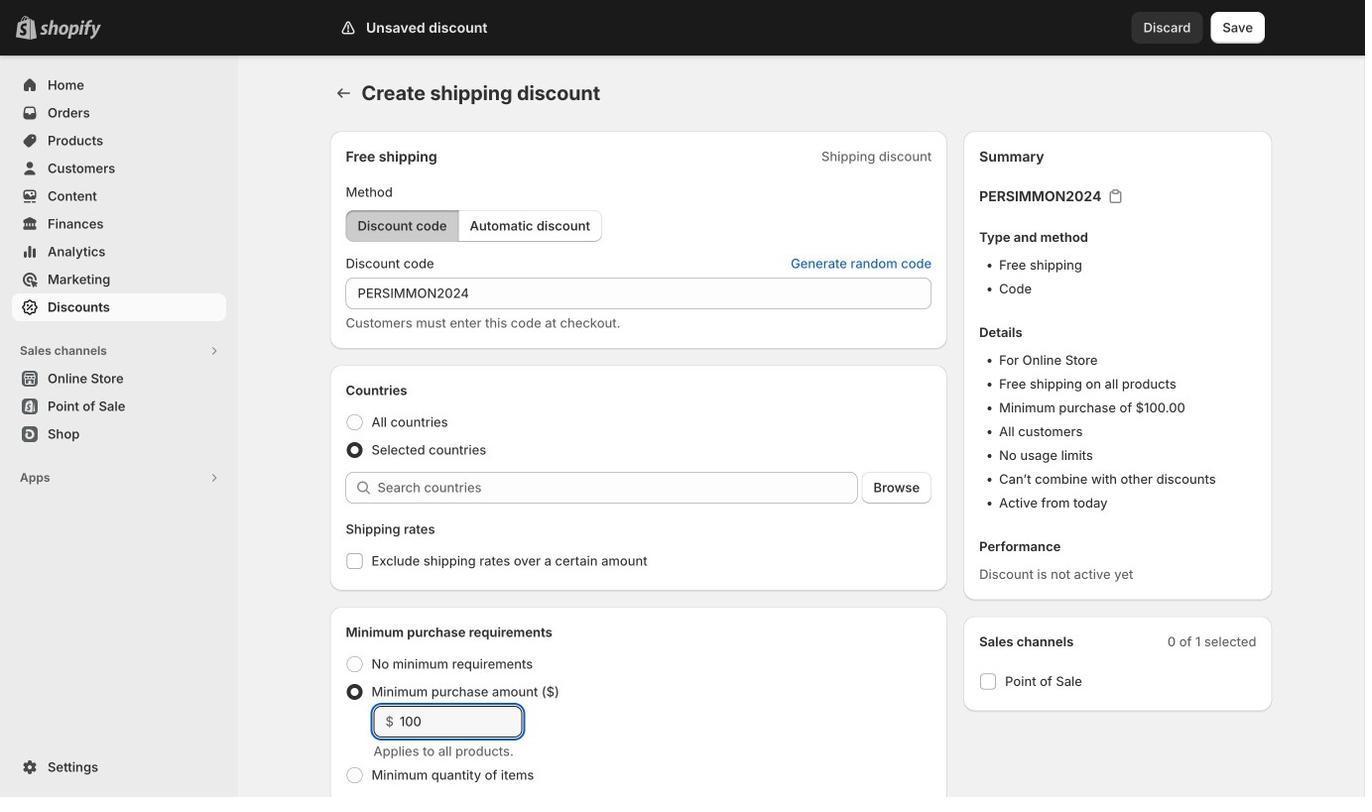 Task type: describe. For each thing, give the bounding box(es) containing it.
Search countries text field
[[378, 472, 858, 504]]



Task type: locate. For each thing, give the bounding box(es) containing it.
None text field
[[346, 278, 932, 310]]

0.00 text field
[[400, 707, 522, 738]]

shopify image
[[40, 20, 101, 39]]



Task type: vqa. For each thing, say whether or not it's contained in the screenshot.
0.00 text field
yes



